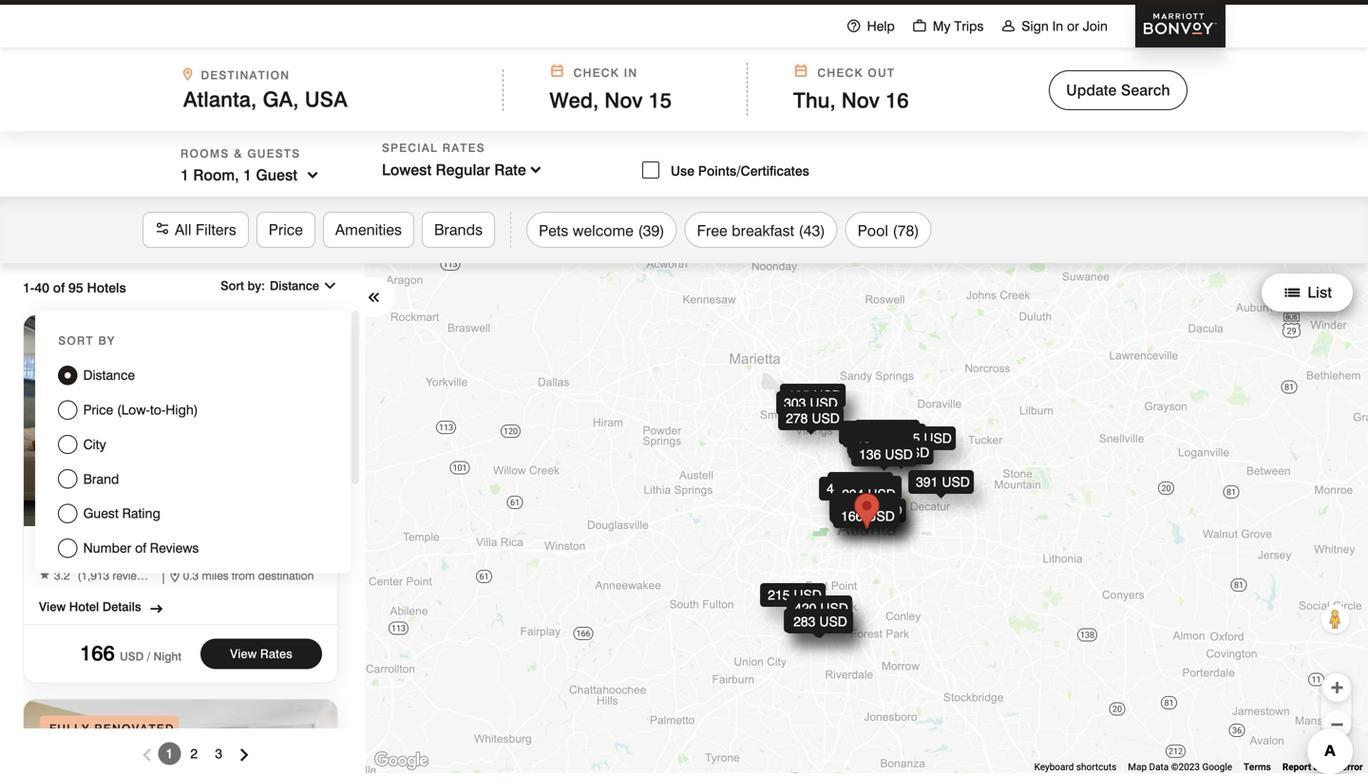 Task type: vqa. For each thing, say whether or not it's contained in the screenshot.
8 to the right
no



Task type: locate. For each thing, give the bounding box(es) containing it.
join
[[1083, 18, 1108, 34]]

brands
[[434, 221, 483, 239]]

1 vertical spatial price
[[83, 402, 113, 418]]

trips
[[955, 18, 984, 34]]

by
[[98, 334, 116, 348]]

update
[[1067, 81, 1117, 99]]

price
[[269, 221, 303, 239], [83, 402, 113, 418]]

rooms & guests
[[181, 147, 301, 161]]

thin image left sign at right top
[[1001, 19, 1016, 34]]

pets
[[539, 221, 569, 240]]

all filters button
[[143, 212, 249, 248]]

pets welcome                 (39)
[[539, 221, 665, 240]]

update search
[[1067, 81, 1171, 99]]

all
[[175, 221, 191, 239]]

destination
[[201, 68, 290, 82]]

sign in or join button
[[993, 0, 1117, 49]]

price up city
[[83, 402, 113, 418]]

price for price (low-to-high)
[[83, 402, 113, 418]]

number of reviews menu
[[58, 539, 328, 558]]

1 horizontal spatial price
[[269, 221, 303, 239]]

thin image
[[912, 19, 927, 34], [1001, 19, 1016, 34]]

rating
[[122, 506, 160, 522]]

reviews
[[150, 540, 199, 557]]

arrow left image
[[367, 286, 386, 309]]

pets welcome                 (39) button
[[527, 212, 677, 248]]

s image
[[155, 220, 170, 240]]

free breakfast                 (43)
[[697, 221, 826, 240]]

arrow left image
[[362, 286, 381, 309]]

0 vertical spatial price
[[269, 221, 303, 239]]

in
[[624, 66, 638, 80]]

price (low-to-high)
[[83, 402, 198, 418]]

0 horizontal spatial price
[[83, 402, 113, 418]]

1 horizontal spatial thin image
[[1001, 19, 1016, 34]]

in
[[1053, 18, 1064, 34]]

price inside 'button'
[[269, 221, 303, 239]]

help link
[[838, 0, 904, 49]]

sort by
[[58, 334, 116, 348]]

brand
[[83, 471, 119, 487]]

rooms
[[181, 147, 230, 161]]

all filters
[[175, 221, 236, 239]]

guests
[[247, 147, 301, 161]]

sign in or join
[[1022, 18, 1108, 34]]

welcome
[[573, 221, 634, 240]]

15
[[649, 88, 672, 113]]

brand menu
[[58, 470, 328, 489]]

thin image inside sign in or join "button"
[[1001, 19, 1016, 34]]

amenities button
[[323, 212, 414, 248]]

my trips button
[[904, 0, 993, 49]]

thin image inside the my trips 'button'
[[912, 19, 927, 34]]

None search field
[[0, 48, 1369, 197]]

(78)
[[893, 221, 920, 240]]

(low-
[[117, 402, 150, 418]]

thin image for sign
[[1001, 19, 1016, 34]]

(39)
[[638, 221, 665, 240]]

1 thin image from the left
[[912, 19, 927, 34]]

guest rating
[[83, 506, 160, 522]]

city
[[83, 437, 106, 453]]

(43)
[[799, 221, 826, 240]]

thin image left my in the top of the page
[[912, 19, 927, 34]]

help
[[867, 18, 895, 34]]

0 horizontal spatial thin image
[[912, 19, 927, 34]]

price right filters
[[269, 221, 303, 239]]

free breakfast                 (43) button
[[685, 212, 838, 248]]

2 thin image from the left
[[1001, 19, 1016, 34]]

or
[[1067, 18, 1080, 34]]

price inside menu
[[83, 402, 113, 418]]



Task type: describe. For each thing, give the bounding box(es) containing it.
my
[[933, 18, 951, 34]]

price for price
[[269, 221, 303, 239]]

breakfast
[[732, 221, 795, 240]]

distance menu
[[58, 366, 328, 385]]

number of reviews
[[83, 540, 199, 557]]

guest rating menu
[[58, 504, 328, 524]]

update search button
[[1049, 70, 1188, 110]]

price button
[[256, 212, 315, 248]]

thin image
[[846, 19, 862, 34]]

guest
[[83, 506, 119, 522]]

dropdown down image
[[526, 160, 545, 181]]

amenities
[[335, 221, 402, 239]]

filters
[[196, 221, 236, 239]]

sort
[[58, 334, 94, 348]]

search
[[1121, 81, 1171, 99]]

number
[[83, 540, 131, 557]]

sign
[[1022, 18, 1049, 34]]

none search field containing wed, nov 15
[[0, 48, 1369, 197]]

&
[[234, 147, 243, 161]]

thin image for my
[[912, 19, 927, 34]]

special
[[382, 141, 438, 155]]

distance
[[83, 368, 135, 384]]

pool                 (78) button
[[846, 212, 932, 248]]

rates
[[443, 141, 486, 155]]

check in wed, nov 15
[[550, 66, 672, 113]]

high)
[[166, 402, 198, 418]]

pool                 (78)
[[858, 221, 920, 240]]

price (low-to-high) menu
[[58, 400, 328, 420]]

city menu
[[58, 435, 328, 454]]

brands button
[[422, 212, 495, 248]]

wed,
[[550, 88, 599, 113]]

check
[[574, 66, 620, 80]]

of
[[135, 540, 146, 557]]

to-
[[150, 402, 166, 418]]

pool
[[858, 221, 889, 240]]

special rates
[[382, 141, 486, 155]]

nov
[[605, 88, 643, 113]]

my trips
[[933, 18, 984, 34]]

free
[[697, 221, 728, 240]]



